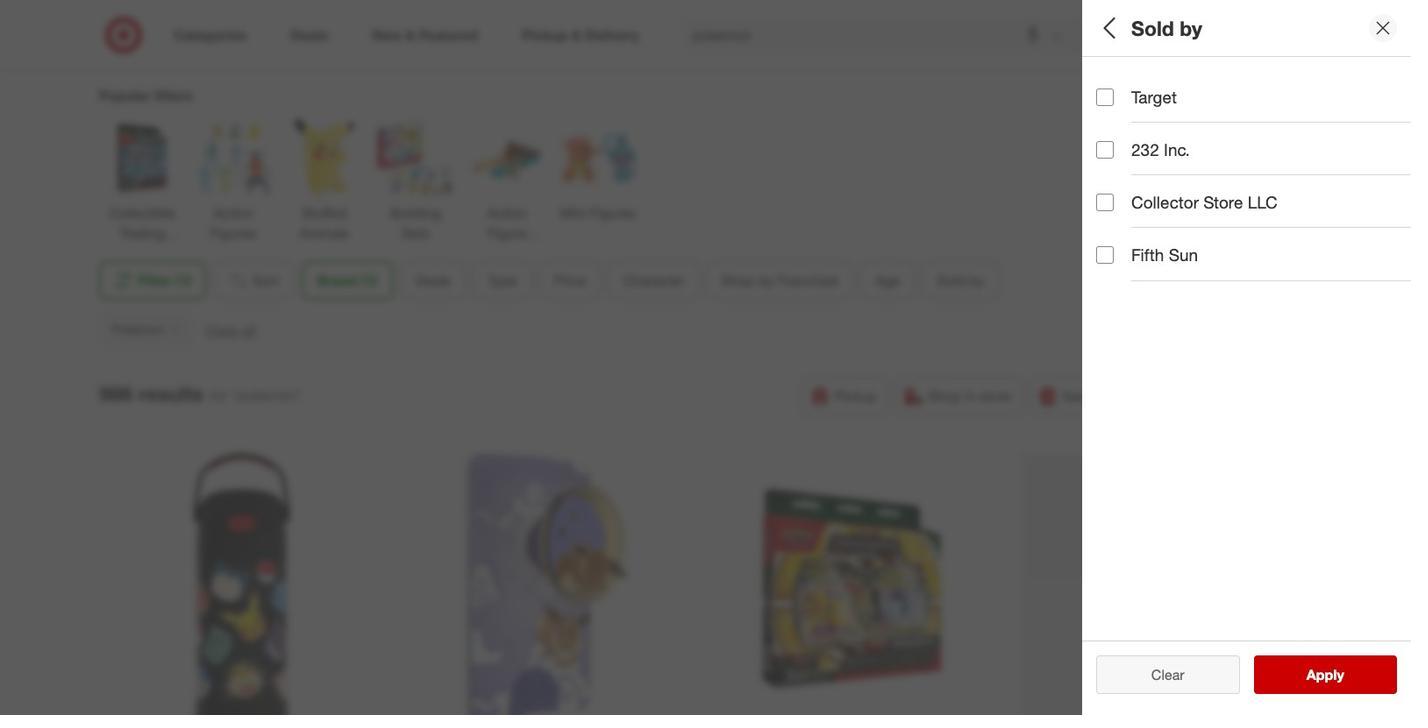 Task type: describe. For each thing, give the bounding box(es) containing it.
inc.
[[1164, 140, 1190, 160]]

apply button
[[1254, 656, 1398, 695]]

by inside dialog
[[1180, 15, 1203, 40]]

1 vertical spatial type button
[[472, 261, 532, 300]]

franchise
[[778, 272, 838, 289]]

same day delivery button
[[1030, 377, 1193, 416]]

1 vertical spatial deals
[[415, 272, 450, 289]]

target
[[1132, 87, 1177, 107]]

shop by franchise
[[721, 272, 838, 289]]

1 vertical spatial type
[[487, 272, 517, 289]]

shop by franchise button
[[707, 261, 853, 300]]

986 for 986 results for pokemon
[[1097, 637, 1120, 655]]

action figure playsets link
[[469, 119, 546, 262]]

brand (1)
[[317, 272, 377, 289]]

cards
[[123, 245, 161, 262]]

stuffed animals link
[[286, 119, 363, 244]]

sort
[[252, 272, 279, 289]]

986 for 986 results for "pokemon"
[[99, 382, 133, 407]]

advertisement element
[[173, 0, 1226, 44]]

shop in store button
[[896, 377, 1023, 416]]

0 horizontal spatial price
[[554, 272, 586, 289]]

pokemon inside all filters 'dialog'
[[1097, 214, 1149, 229]]

search
[[1079, 28, 1121, 45]]

sold inside dialog
[[1132, 15, 1175, 40]]

pokemon button
[[99, 310, 195, 349]]

action figures
[[210, 205, 256, 242]]

collectible
[[109, 205, 175, 222]]

232 inc.
[[1132, 140, 1190, 160]]

collectible trading cards link
[[104, 119, 181, 262]]

action for figures
[[213, 205, 253, 222]]

figure
[[488, 225, 527, 242]]

all
[[1097, 15, 1121, 40]]

shop for shop by franchise
[[721, 272, 755, 289]]

sun
[[1169, 245, 1199, 265]]

mini figures
[[560, 205, 636, 222]]

sold by inside sold by dialog
[[1132, 15, 1203, 40]]

stuffed animals
[[300, 205, 349, 242]]

by for shop by franchise button
[[759, 272, 774, 289]]

figures for action figures
[[210, 225, 256, 242]]

results for 986 results for pokemon
[[1124, 637, 1166, 655]]

clear all button for all filters
[[1097, 663, 1240, 702]]

day
[[1103, 388, 1127, 405]]

delivery
[[1131, 388, 1181, 405]]

pokemon inside button
[[112, 322, 164, 337]]

shop for shop in store
[[928, 388, 961, 405]]

pokemon
[[1190, 637, 1249, 655]]

shop in store
[[928, 388, 1012, 405]]

in
[[965, 388, 976, 405]]

"pokemon"
[[231, 387, 301, 405]]

all filters dialog
[[1083, 0, 1412, 716]]

clear inside button
[[1152, 667, 1185, 684]]

brand for brand (1)
[[317, 272, 357, 289]]

collector store llc
[[1132, 192, 1278, 213]]

sold by inside sold by button
[[937, 272, 984, 289]]

clear all for popular filters
[[205, 322, 256, 339]]

action for figure
[[487, 205, 527, 222]]

stuffed
[[302, 205, 347, 222]]



Task type: vqa. For each thing, say whether or not it's contained in the screenshot.
PLACE to the top
no



Task type: locate. For each thing, give the bounding box(es) containing it.
for left "pokemon"
[[211, 387, 227, 405]]

all for popular filters
[[242, 322, 256, 339]]

0 vertical spatial type button
[[1097, 118, 1399, 180]]

store
[[980, 388, 1012, 405]]

age button
[[860, 261, 915, 300]]

brand
[[1097, 192, 1145, 212], [317, 272, 357, 289]]

filters for popular filters
[[155, 87, 193, 105]]

sold by right age
[[937, 272, 984, 289]]

filters right the popular
[[155, 87, 193, 105]]

for inside all filters 'dialog'
[[1170, 637, 1186, 655]]

(1) inside button
[[175, 272, 192, 289]]

1 vertical spatial clear all
[[1143, 674, 1194, 691]]

pokemon
[[1097, 214, 1149, 229], [112, 322, 164, 337]]

for up clear button
[[1170, 637, 1186, 655]]

popular filters
[[99, 87, 193, 105]]

deals button
[[1097, 57, 1399, 118], [400, 261, 465, 300]]

apply
[[1307, 667, 1345, 684]]

clear all
[[205, 322, 256, 339], [1143, 674, 1194, 691]]

all
[[242, 322, 256, 339], [1180, 674, 1194, 691]]

1 vertical spatial clear all button
[[1097, 663, 1240, 702]]

girls' pokémon eevee & pikachu short sleeve graphic t-shirt - white image
[[1022, 454, 1293, 716], [1022, 454, 1293, 716]]

clear all button down sort button
[[205, 321, 256, 341]]

mini figures link
[[560, 119, 637, 224]]

0 vertical spatial clear all
[[205, 322, 256, 339]]

1 vertical spatial sold
[[937, 272, 965, 289]]

all for all filters
[[1180, 674, 1194, 691]]

0 vertical spatial filters
[[1127, 15, 1181, 40]]

clear button
[[1097, 656, 1240, 695]]

animals
[[300, 225, 349, 242]]

filters for all filters
[[1127, 15, 1181, 40]]

price button down llc
[[1097, 241, 1399, 303]]

0 horizontal spatial type button
[[472, 261, 532, 300]]

price inside all filters 'dialog'
[[1097, 259, 1138, 280]]

same day delivery
[[1063, 388, 1181, 405]]

0 horizontal spatial type
[[487, 272, 517, 289]]

1 horizontal spatial type button
[[1097, 118, 1399, 180]]

results up clear button
[[1124, 637, 1166, 655]]

0 vertical spatial shop
[[721, 272, 755, 289]]

0 horizontal spatial pokemon
[[112, 322, 164, 337]]

1 vertical spatial shop
[[928, 388, 961, 405]]

0 horizontal spatial brand
[[317, 272, 357, 289]]

results for see results
[[1318, 674, 1363, 691]]

0 horizontal spatial filters
[[155, 87, 193, 105]]

pokemon down collector store llc option
[[1097, 214, 1149, 229]]

same
[[1063, 388, 1099, 405]]

1 vertical spatial for
[[1170, 637, 1186, 655]]

0 horizontal spatial 986
[[99, 382, 133, 407]]

pickup button
[[802, 377, 889, 416]]

deals inside all filters 'dialog'
[[1097, 75, 1142, 95]]

1 horizontal spatial (1)
[[361, 272, 377, 289]]

0 vertical spatial all
[[242, 322, 256, 339]]

figures right mini
[[590, 205, 636, 222]]

sets
[[402, 225, 430, 242]]

2 horizontal spatial by
[[1180, 15, 1203, 40]]

action up sort button
[[213, 205, 253, 222]]

2 vertical spatial results
[[1318, 674, 1363, 691]]

for inside the 986 results for "pokemon"
[[211, 387, 227, 405]]

sort button
[[213, 261, 294, 300]]

sold
[[1132, 15, 1175, 40], [937, 272, 965, 289]]

0 vertical spatial type
[[1097, 137, 1134, 157]]

building sets
[[390, 205, 441, 242]]

(1)
[[175, 272, 192, 289], [361, 272, 377, 289]]

filters
[[1127, 15, 1181, 40], [155, 87, 193, 105]]

deals down "sets"
[[415, 272, 450, 289]]

clear for popular filters
[[205, 322, 239, 339]]

Target checkbox
[[1097, 88, 1114, 106]]

1 horizontal spatial by
[[969, 272, 984, 289]]

type button inside all filters 'dialog'
[[1097, 118, 1399, 180]]

popsockets pokemon popwallet & cell phone grip - celestial eevee foil image
[[411, 454, 682, 716], [411, 454, 682, 716]]

popular
[[99, 87, 151, 105]]

1 horizontal spatial figures
[[590, 205, 636, 222]]

collectible trading cards
[[109, 205, 175, 262]]

What can we help you find? suggestions appear below search field
[[682, 16, 1091, 54]]

for for 986 results for "pokemon"
[[211, 387, 227, 405]]

shop left in
[[928, 388, 961, 405]]

type button up llc
[[1097, 118, 1399, 180]]

character button
[[608, 261, 700, 300]]

1 horizontal spatial deals
[[1097, 75, 1142, 95]]

results for 986 results for "pokemon"
[[138, 382, 204, 407]]

deals down search button
[[1097, 75, 1142, 95]]

1 vertical spatial figures
[[210, 225, 256, 242]]

character
[[623, 272, 685, 289]]

fifth sun
[[1132, 245, 1199, 265]]

1 horizontal spatial clear all button
[[1097, 663, 1240, 702]]

(1) for filter (1)
[[175, 272, 192, 289]]

0 vertical spatial sold
[[1132, 15, 1175, 40]]

1 horizontal spatial shop
[[928, 388, 961, 405]]

0 horizontal spatial clear all button
[[205, 321, 256, 341]]

action figures link
[[195, 119, 272, 244]]

0 vertical spatial brand
[[1097, 192, 1145, 212]]

0 horizontal spatial (1)
[[175, 272, 192, 289]]

1 horizontal spatial clear all
[[1143, 674, 1194, 691]]

price button down mini
[[539, 261, 601, 300]]

filter (1) button
[[99, 261, 206, 300]]

results right the see
[[1318, 674, 1363, 691]]

0 horizontal spatial all
[[242, 322, 256, 339]]

0 horizontal spatial action
[[213, 205, 253, 222]]

0 horizontal spatial for
[[211, 387, 227, 405]]

all down 986 results for pokemon
[[1180, 674, 1194, 691]]

232 Inc. checkbox
[[1097, 141, 1114, 159]]

by for sold by button
[[969, 272, 984, 289]]

trading
[[119, 225, 165, 242]]

all down sort button
[[242, 322, 256, 339]]

0 horizontal spatial figures
[[210, 225, 256, 242]]

type
[[1097, 137, 1134, 157], [487, 272, 517, 289]]

for for 986 results for pokemon
[[1170, 637, 1186, 655]]

0 horizontal spatial shop
[[721, 272, 755, 289]]

action inside action figures
[[213, 205, 253, 222]]

0 vertical spatial deals button
[[1097, 57, 1399, 118]]

action
[[213, 205, 253, 222], [487, 205, 527, 222]]

1 horizontal spatial deals button
[[1097, 57, 1399, 118]]

0 vertical spatial 986
[[99, 382, 133, 407]]

0 vertical spatial figures
[[590, 205, 636, 222]]

type inside all filters 'dialog'
[[1097, 137, 1134, 157]]

shop
[[721, 272, 755, 289], [928, 388, 961, 405]]

0 vertical spatial results
[[138, 382, 204, 407]]

sold by button
[[922, 261, 999, 300]]

0 horizontal spatial results
[[138, 382, 204, 407]]

clear inside all filters 'dialog'
[[1143, 674, 1176, 691]]

brand down 232 inc. checkbox at the top
[[1097, 192, 1145, 212]]

see results button
[[1254, 663, 1398, 702]]

action figure playsets
[[481, 205, 534, 262]]

0 horizontal spatial sold by
[[937, 272, 984, 289]]

Fifth Sun checkbox
[[1097, 247, 1114, 264]]

sold by up sponsored
[[1132, 15, 1203, 40]]

pokemon down filter (1) button
[[112, 322, 164, 337]]

0 horizontal spatial clear all
[[205, 322, 256, 339]]

age
[[875, 272, 900, 289]]

1 (1) from the left
[[175, 272, 192, 289]]

0 horizontal spatial price button
[[539, 261, 601, 300]]

price down mini
[[554, 272, 586, 289]]

clear all button
[[205, 321, 256, 341], [1097, 663, 1240, 702]]

mini
[[560, 205, 587, 222]]

filters inside all filters 'dialog'
[[1127, 15, 1181, 40]]

1 vertical spatial results
[[1124, 637, 1166, 655]]

1 vertical spatial pokemon
[[112, 322, 164, 337]]

sold inside button
[[937, 272, 965, 289]]

986 results for pokemon
[[1097, 637, 1249, 655]]

0 vertical spatial sold by
[[1132, 15, 1203, 40]]

1 horizontal spatial brand
[[1097, 192, 1145, 212]]

0 horizontal spatial sold
[[937, 272, 965, 289]]

0 horizontal spatial deals
[[415, 272, 450, 289]]

0 horizontal spatial by
[[759, 272, 774, 289]]

type down target checkbox at the right top of the page
[[1097, 137, 1134, 157]]

clear all for all filters
[[1143, 674, 1194, 691]]

Collector Store LLC checkbox
[[1097, 194, 1114, 211]]

playsets
[[481, 245, 534, 262]]

brand down animals
[[317, 272, 357, 289]]

building
[[390, 205, 441, 222]]

986 down pokemon button
[[99, 382, 133, 407]]

2 action from the left
[[487, 205, 527, 222]]

1 horizontal spatial sold
[[1132, 15, 1175, 40]]

2 horizontal spatial results
[[1318, 674, 1363, 691]]

clear all down 986 results for pokemon
[[1143, 674, 1194, 691]]

figures up sort button
[[210, 225, 256, 242]]

1 vertical spatial brand
[[317, 272, 357, 289]]

1 horizontal spatial type
[[1097, 137, 1134, 157]]

986
[[99, 382, 133, 407], [1097, 637, 1120, 655]]

1 horizontal spatial sold by
[[1132, 15, 1203, 40]]

1 horizontal spatial action
[[487, 205, 527, 222]]

0 vertical spatial pokemon
[[1097, 214, 1149, 229]]

price
[[1097, 259, 1138, 280], [554, 272, 586, 289]]

building sets link
[[377, 119, 454, 244]]

all filters
[[1097, 15, 1181, 40]]

price button
[[1097, 241, 1399, 303], [539, 261, 601, 300]]

1 vertical spatial filters
[[155, 87, 193, 105]]

figures for mini figures
[[590, 205, 636, 222]]

clear for all filters
[[1143, 674, 1176, 691]]

brand inside brand pokemon
[[1097, 192, 1145, 212]]

1 vertical spatial deals button
[[400, 261, 465, 300]]

filter (1)
[[138, 272, 192, 289]]

shop inside button
[[721, 272, 755, 289]]

sold by
[[1132, 15, 1203, 40], [937, 272, 984, 289]]

by
[[1180, 15, 1203, 40], [759, 272, 774, 289], [969, 272, 984, 289]]

1 vertical spatial all
[[1180, 674, 1194, 691]]

1 horizontal spatial for
[[1170, 637, 1186, 655]]

clear all inside all filters 'dialog'
[[1143, 674, 1194, 691]]

figures
[[590, 205, 636, 222], [210, 225, 256, 242]]

all inside all filters 'dialog'
[[1180, 674, 1194, 691]]

sold right age
[[937, 272, 965, 289]]

for
[[211, 387, 227, 405], [1170, 637, 1186, 655]]

0 vertical spatial deals
[[1097, 75, 1142, 95]]

see
[[1289, 674, 1314, 691]]

0 vertical spatial clear all button
[[205, 321, 256, 341]]

results inside see results button
[[1318, 674, 1363, 691]]

(1) for brand (1)
[[361, 272, 377, 289]]

fifth
[[1132, 245, 1165, 265]]

filters right the all
[[1127, 15, 1181, 40]]

sold right the all
[[1132, 15, 1175, 40]]

shop left franchise
[[721, 272, 755, 289]]

clear all button for popular filters
[[205, 321, 256, 341]]

1 horizontal spatial price
[[1097, 259, 1138, 280]]

1 action from the left
[[213, 205, 253, 222]]

pokémon trading card game: miraidon ex league battle deck image
[[716, 454, 988, 716], [716, 454, 988, 716]]

deals
[[1097, 75, 1142, 95], [415, 272, 450, 289]]

store
[[1204, 192, 1244, 213]]

sponsored
[[1174, 45, 1226, 58]]

986 up clear button
[[1097, 637, 1120, 655]]

llc
[[1248, 192, 1278, 213]]

search button
[[1079, 16, 1121, 58]]

type down playsets
[[487, 272, 517, 289]]

see results
[[1289, 674, 1363, 691]]

results
[[138, 382, 204, 407], [1124, 637, 1166, 655], [1318, 674, 1363, 691]]

pickup
[[835, 388, 877, 405]]

2 (1) from the left
[[361, 272, 377, 289]]

type button down the figure
[[472, 261, 532, 300]]

thermos kids' 12oz funtainer bottle image
[[106, 454, 377, 716], [106, 454, 377, 716]]

1 horizontal spatial filters
[[1127, 15, 1181, 40]]

986 inside all filters 'dialog'
[[1097, 637, 1120, 655]]

0 horizontal spatial deals button
[[400, 261, 465, 300]]

shop inside 'button'
[[928, 388, 961, 405]]

232
[[1132, 140, 1160, 160]]

clear all button down 986 results for pokemon
[[1097, 663, 1240, 702]]

price down brand pokemon
[[1097, 259, 1138, 280]]

1 horizontal spatial results
[[1124, 637, 1166, 655]]

1 horizontal spatial 986
[[1097, 637, 1120, 655]]

1 vertical spatial 986
[[1097, 637, 1120, 655]]

results down pokemon button
[[138, 382, 204, 407]]

clear
[[205, 322, 239, 339], [1152, 667, 1185, 684], [1143, 674, 1176, 691]]

1 horizontal spatial pokemon
[[1097, 214, 1149, 229]]

brand for brand pokemon
[[1097, 192, 1145, 212]]

collector
[[1132, 192, 1199, 213]]

action inside action figure playsets
[[487, 205, 527, 222]]

filter
[[138, 272, 172, 289]]

sold by dialog
[[1083, 0, 1412, 716]]

1 horizontal spatial all
[[1180, 674, 1194, 691]]

986 results for "pokemon"
[[99, 382, 301, 407]]

action up the figure
[[487, 205, 527, 222]]

clear all down sort button
[[205, 322, 256, 339]]

1 vertical spatial sold by
[[937, 272, 984, 289]]

type button
[[1097, 118, 1399, 180], [472, 261, 532, 300]]

brand pokemon
[[1097, 192, 1149, 229]]

0 vertical spatial for
[[211, 387, 227, 405]]

1 horizontal spatial price button
[[1097, 241, 1399, 303]]



